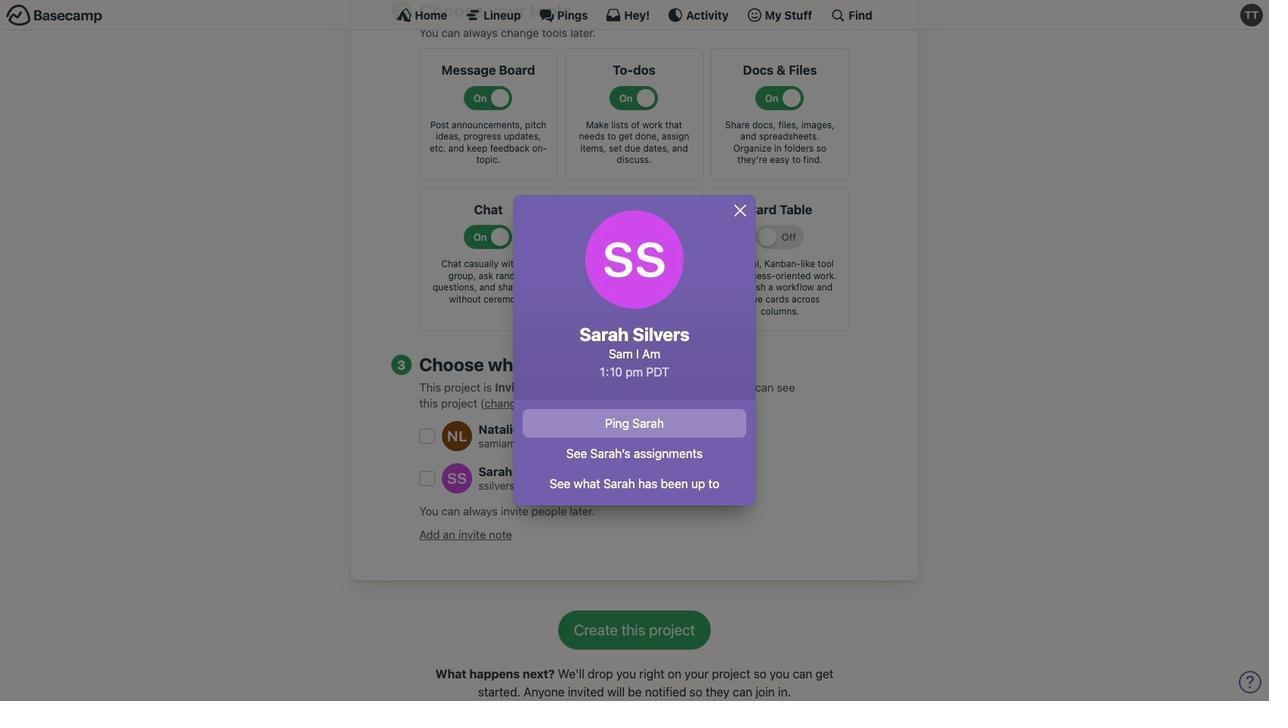 Task type: locate. For each thing, give the bounding box(es) containing it.
None submit
[[558, 611, 711, 650]]

sarah silvers image
[[442, 464, 472, 494]]



Task type: describe. For each thing, give the bounding box(es) containing it.
keyboard shortcut: ⌘ + / image
[[831, 8, 846, 23]]

terry turtle image
[[1240, 4, 1263, 26]]

main element
[[0, 0, 1269, 30]]

sarah silvers image
[[585, 210, 684, 309]]

natalie lubich image
[[442, 422, 472, 452]]

switch accounts image
[[6, 4, 103, 27]]



Task type: vqa. For each thing, say whether or not it's contained in the screenshot.
KEYBOARD SHORTCUT: ⌘ + / image
yes



